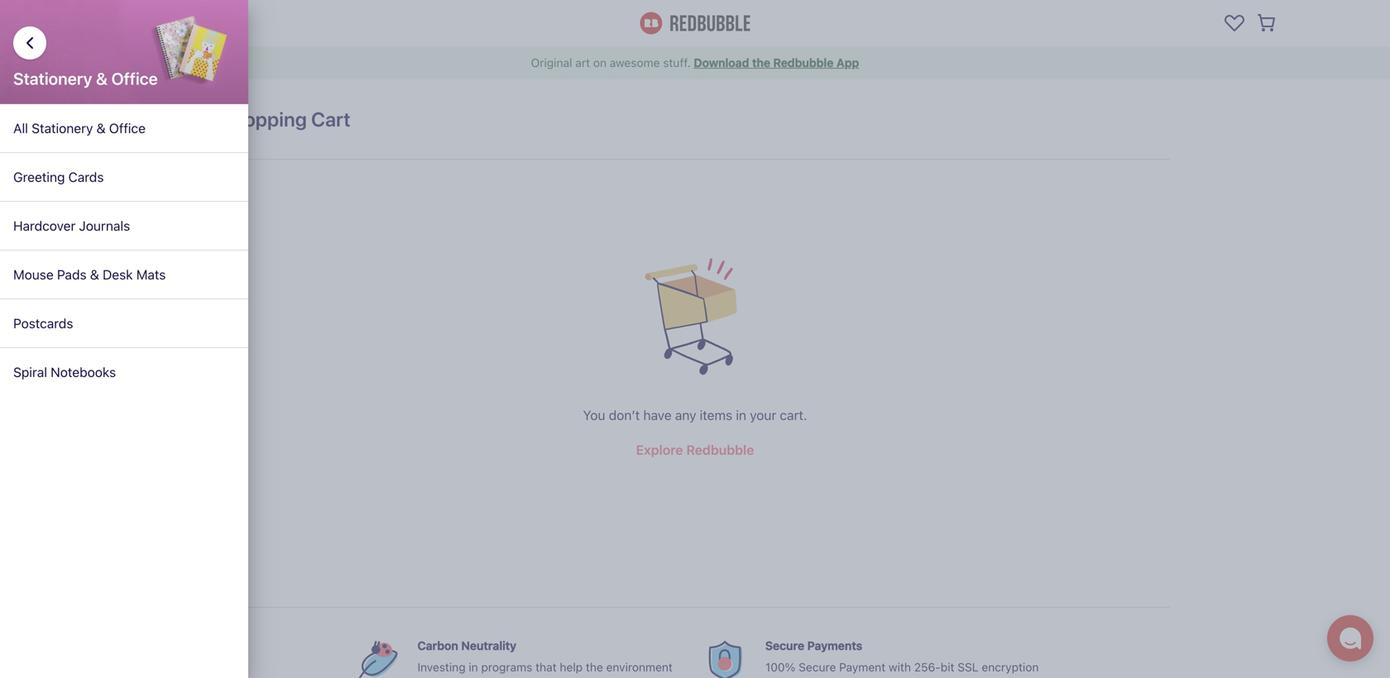Task type: describe. For each thing, give the bounding box(es) containing it.
mouse
[[13, 267, 54, 283]]

explore redbubble link
[[636, 439, 754, 461]]

carbon neutrality element
[[351, 635, 673, 679]]

download
[[694, 56, 749, 70]]

all
[[13, 120, 28, 136]]

1 horizontal spatial the
[[752, 56, 771, 70]]

investing
[[418, 661, 466, 674]]

all stationery & office link
[[0, 104, 248, 153]]

original
[[531, 56, 572, 70]]

don't
[[609, 408, 640, 423]]

0 vertical spatial in
[[736, 408, 747, 423]]

trust signals element
[[220, 622, 1170, 679]]

ssl
[[958, 661, 979, 674]]

1 vertical spatial office
[[109, 120, 146, 136]]

bit
[[941, 661, 955, 674]]

0 vertical spatial &
[[96, 69, 108, 88]]

payments
[[808, 639, 863, 653]]

greeting cards
[[13, 169, 104, 185]]

programs
[[481, 661, 532, 674]]

1 vertical spatial redbubble
[[686, 442, 754, 458]]

desk
[[103, 267, 133, 283]]

your
[[750, 408, 776, 423]]

on
[[593, 56, 607, 70]]

journals
[[79, 218, 130, 234]]

have
[[643, 408, 672, 423]]

100%
[[765, 661, 796, 674]]

0 vertical spatial office
[[111, 69, 158, 88]]

0 vertical spatial stationery
[[13, 69, 92, 88]]

cards
[[68, 169, 104, 185]]

notebooks
[[51, 365, 116, 380]]

you don't have any items in your cart.
[[583, 408, 807, 423]]

carbon
[[418, 639, 458, 653]]

mats
[[136, 267, 166, 283]]

cart.
[[780, 408, 807, 423]]

neutrality
[[461, 639, 517, 653]]

explore
[[636, 442, 683, 458]]

1 vertical spatial stationery
[[32, 120, 93, 136]]

download the redbubble app link
[[694, 56, 859, 70]]

stationery & office
[[13, 69, 158, 88]]

0 vertical spatial redbubble
[[773, 56, 834, 70]]

shopping cart
[[220, 108, 351, 131]]

mouse pads & desk mats
[[13, 267, 166, 283]]

pads
[[57, 267, 87, 283]]

that
[[536, 661, 557, 674]]



Task type: locate. For each thing, give the bounding box(es) containing it.
spiral notebooks link
[[0, 348, 248, 396]]

in
[[736, 408, 747, 423], [469, 661, 478, 674]]

hardcover journals link
[[0, 202, 248, 251]]

& right 'pads'
[[90, 267, 99, 283]]

& for desk
[[90, 267, 99, 283]]

empty cart image
[[637, 245, 753, 391]]

stationery up all stationery & office on the top of the page
[[13, 69, 92, 88]]

items
[[700, 408, 733, 423]]

1 vertical spatial &
[[96, 120, 106, 136]]

greeting
[[13, 169, 65, 185]]

environment
[[606, 661, 673, 674]]

mouse pads & desk mats link
[[0, 251, 248, 300]]

&
[[96, 69, 108, 88], [96, 120, 106, 136], [90, 267, 99, 283]]

redbubble
[[773, 56, 834, 70], [686, 442, 754, 458]]

1 horizontal spatial in
[[736, 408, 747, 423]]

original art on awesome stuff. download the redbubble app
[[531, 56, 859, 70]]

& for office
[[96, 120, 106, 136]]

secure down payments
[[799, 661, 836, 674]]

in down neutrality
[[469, 661, 478, 674]]

explore redbubble
[[636, 442, 754, 458]]

the
[[752, 56, 771, 70], [586, 661, 603, 674]]

with
[[889, 661, 911, 674]]

2 vertical spatial &
[[90, 267, 99, 283]]

spiral
[[13, 365, 47, 380]]

0 horizontal spatial redbubble
[[686, 442, 754, 458]]

awesome
[[610, 56, 660, 70]]

secure up 100%
[[765, 639, 805, 653]]

& up cards
[[96, 120, 106, 136]]

app
[[837, 56, 859, 70]]

art
[[575, 56, 590, 70]]

in left your
[[736, 408, 747, 423]]

carbon neutrality image
[[358, 641, 398, 679]]

1 horizontal spatial redbubble
[[773, 56, 834, 70]]

secure payments image
[[706, 641, 746, 679]]

redbubble left app
[[773, 56, 834, 70]]

office up all stationery & office link at the top left of page
[[111, 69, 158, 88]]

1 vertical spatial in
[[469, 661, 478, 674]]

cart
[[311, 108, 351, 131]]

office
[[111, 69, 158, 88], [109, 120, 146, 136]]

1 vertical spatial secure
[[799, 661, 836, 674]]

the right help
[[586, 661, 603, 674]]

products dialog
[[0, 0, 1390, 679]]

secure payments 100% secure payment with 256-bit ssl encryption
[[765, 639, 1039, 674]]

redbubble down items
[[686, 442, 754, 458]]

greeting cards link
[[0, 153, 248, 202]]

0 vertical spatial secure
[[765, 639, 805, 653]]

encryption
[[982, 661, 1039, 674]]

256-
[[914, 661, 941, 674]]

& up all stationery & office on the top of the page
[[96, 69, 108, 88]]

open chat image
[[1339, 627, 1362, 650]]

in inside carbon neutrality investing in programs that help the environment
[[469, 661, 478, 674]]

hardcover journals
[[13, 218, 130, 234]]

you
[[583, 408, 605, 423]]

any
[[675, 408, 696, 423]]

stuff.
[[663, 56, 691, 70]]

stationery right all
[[32, 120, 93, 136]]

hardcover
[[13, 218, 76, 234]]

0 vertical spatial the
[[752, 56, 771, 70]]

spiral notebooks
[[13, 365, 116, 380]]

the inside carbon neutrality investing in programs that help the environment
[[586, 661, 603, 674]]

office up greeting cards link
[[109, 120, 146, 136]]

secure
[[765, 639, 805, 653], [799, 661, 836, 674]]

1 vertical spatial the
[[586, 661, 603, 674]]

0 horizontal spatial in
[[469, 661, 478, 674]]

all stationery & office
[[13, 120, 146, 136]]

help
[[560, 661, 583, 674]]

the right 'download'
[[752, 56, 771, 70]]

shopping
[[220, 108, 307, 131]]

postcards link
[[0, 300, 248, 348]]

payment
[[839, 661, 886, 674]]

stationery
[[13, 69, 92, 88], [32, 120, 93, 136]]

0 horizontal spatial the
[[586, 661, 603, 674]]

postcards
[[13, 316, 73, 331]]

carbon neutrality investing in programs that help the environment
[[418, 639, 673, 674]]

secure payments element
[[699, 635, 1039, 679]]

redbubble logo image
[[640, 12, 750, 34]]



Task type: vqa. For each thing, say whether or not it's contained in the screenshot.
a
no



